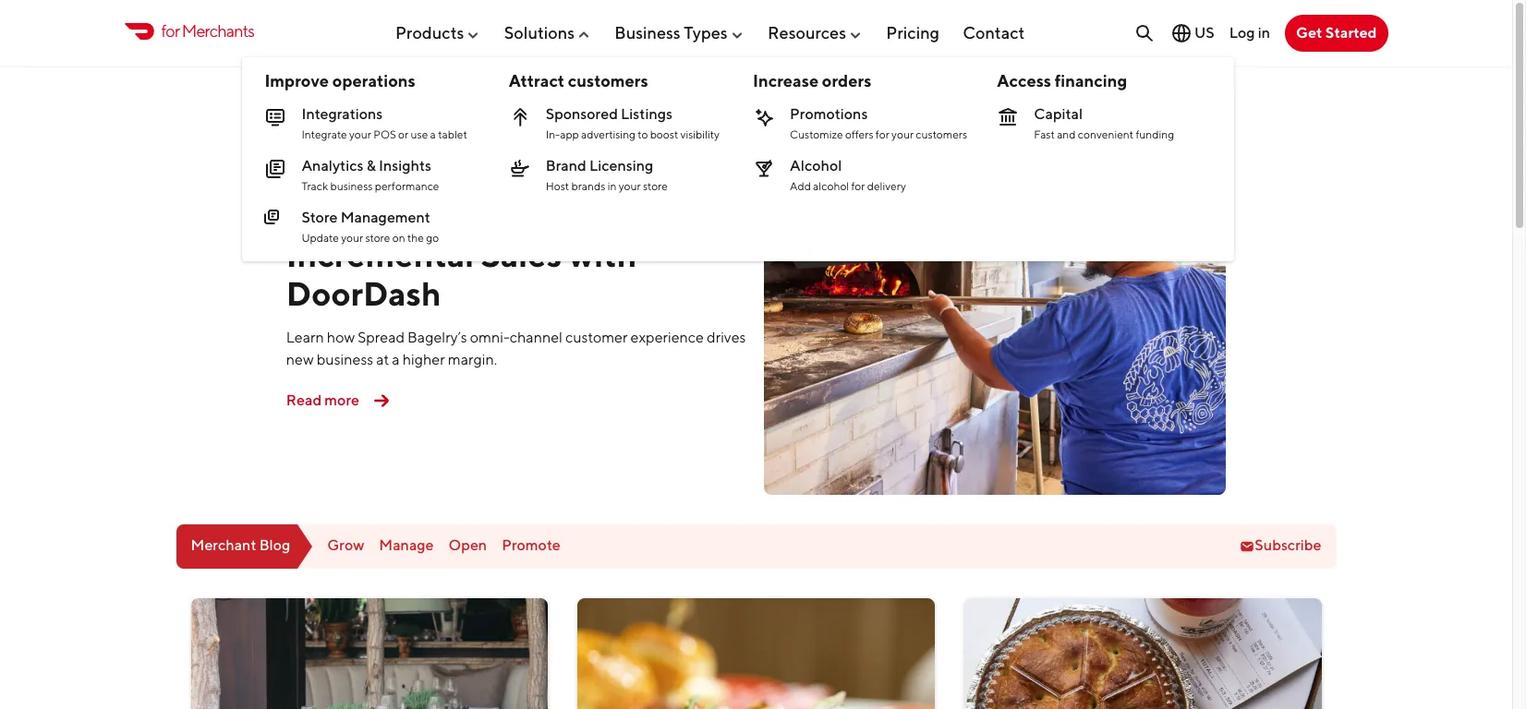 Task type: locate. For each thing, give the bounding box(es) containing it.
0 vertical spatial business
[[330, 179, 373, 193]]

1 horizontal spatial in
[[1258, 24, 1270, 41]]

for merchants
[[161, 22, 254, 41]]

integrations
[[302, 105, 383, 123]]

app
[[560, 128, 579, 141]]

globe line image
[[1171, 22, 1193, 44]]

your
[[349, 128, 371, 141], [892, 128, 914, 141], [619, 179, 641, 193], [341, 231, 363, 245]]

subscribe
[[1255, 537, 1322, 555]]

1 horizontal spatial for
[[851, 179, 865, 193]]

update
[[302, 231, 339, 245]]

a right use
[[430, 128, 436, 141]]

1 vertical spatial grow
[[327, 537, 364, 555]]

in
[[1258, 24, 1270, 41], [608, 179, 617, 193]]

1 horizontal spatial grow
[[327, 537, 364, 555]]

new
[[286, 351, 314, 369]]

brand licensing host brands in your store
[[546, 157, 668, 193]]

for right offers
[[876, 128, 890, 141]]

access
[[997, 71, 1051, 91]]

0 horizontal spatial store
[[365, 231, 390, 245]]

money bank image
[[997, 106, 1019, 128]]

visibility
[[681, 128, 720, 141]]

experience
[[631, 329, 704, 347]]

customers up the sponsored
[[568, 71, 648, 91]]

delivery
[[867, 179, 906, 193]]

spread up at
[[358, 329, 405, 347]]

1 vertical spatial for
[[876, 128, 890, 141]]

1 vertical spatial store
[[365, 231, 390, 245]]

0 horizontal spatial in
[[608, 179, 617, 193]]

0 vertical spatial for
[[161, 22, 179, 41]]

go
[[426, 231, 439, 245]]

your right offers
[[892, 128, 914, 141]]

grow link
[[286, 160, 334, 183], [327, 537, 364, 555]]

store
[[643, 179, 668, 193], [365, 231, 390, 245]]

your left "pos" at the top of the page
[[349, 128, 371, 141]]

on
[[392, 231, 405, 245]]

0 vertical spatial a
[[430, 128, 436, 141]]

1 vertical spatial customers
[[916, 128, 968, 141]]

0 vertical spatial spread
[[364, 197, 474, 237]]

get started
[[1296, 24, 1377, 42]]

business types link
[[615, 15, 744, 50]]

1 vertical spatial in
[[608, 179, 617, 193]]

0 horizontal spatial a
[[392, 351, 400, 369]]

1 vertical spatial grow link
[[327, 537, 364, 555]]

promote link
[[502, 537, 560, 555]]

get started button
[[1285, 15, 1388, 52]]

customers
[[568, 71, 648, 91], [916, 128, 968, 141]]

customers left money bank image
[[916, 128, 968, 141]]

for inside promotions customize offers for your customers
[[876, 128, 890, 141]]

pos
[[373, 128, 396, 141]]

resources link
[[768, 15, 863, 50]]

arrow right image
[[367, 386, 396, 416]]

grow link down integrate
[[286, 160, 334, 183]]

business inside analytics & insights track business performance
[[330, 179, 373, 193]]

grow link left manage 'link'
[[327, 537, 364, 555]]

open
[[449, 537, 487, 555]]

advertising
[[581, 128, 636, 141]]

1 horizontal spatial store
[[643, 179, 668, 193]]

bagelry's
[[408, 329, 467, 347]]

0 horizontal spatial for
[[161, 22, 179, 41]]

blog
[[259, 537, 290, 555]]

manage
[[379, 537, 434, 555]]

pricing link
[[886, 15, 940, 50]]

0 horizontal spatial grow
[[294, 163, 327, 179]]

1 vertical spatial a
[[392, 351, 400, 369]]

store left on
[[365, 231, 390, 245]]

fast
[[1034, 128, 1055, 141]]

convenient
[[1078, 128, 1134, 141]]

for right alcohol
[[851, 179, 865, 193]]

spread bagelry hero image image
[[764, 81, 1226, 495]]

pricing
[[886, 23, 940, 42]]

how spread bagelry wins incremental sales with doordash
[[286, 197, 687, 313]]

learn how spread bagelry's omni-channel customer experience drives new business at a higher margin.
[[286, 329, 746, 369]]

wins
[[607, 197, 687, 237]]

1 vertical spatial spread
[[358, 329, 405, 347]]

grow link for manage
[[327, 537, 364, 555]]

more
[[325, 392, 359, 409]]

improve operations
[[265, 71, 416, 91]]

merchant
[[191, 537, 256, 555]]

access financing
[[997, 71, 1127, 91]]

read more
[[286, 392, 359, 409]]

business
[[330, 179, 373, 193], [317, 351, 373, 369]]

2 vertical spatial for
[[851, 179, 865, 193]]

mx roch le coq - chicken - montreal, canada image
[[578, 598, 935, 710]]

management
[[341, 209, 431, 226]]

increase orders
[[753, 71, 872, 91]]

in down licensing
[[608, 179, 617, 193]]

higher
[[403, 351, 445, 369]]

1 horizontal spatial a
[[430, 128, 436, 141]]

grow link for how spread bagelry wins incremental sales with doordash
[[286, 160, 334, 183]]

1 horizontal spatial customers
[[916, 128, 968, 141]]

analytics & insights track business performance
[[302, 157, 439, 193]]

promote
[[502, 537, 560, 555]]

drives
[[707, 329, 746, 347]]

your right update
[[341, 231, 363, 245]]

a inside integrations integrate your pos or use a tablet
[[430, 128, 436, 141]]

merchant blog link
[[176, 524, 313, 569]]

for left merchants
[[161, 22, 179, 41]]

listings
[[621, 105, 673, 123]]

spread inside learn how spread bagelry's omni-channel customer experience drives new business at a higher margin.
[[358, 329, 405, 347]]

brand
[[546, 157, 586, 175]]

sponsored listings in-app advertising to boost visibility
[[546, 105, 720, 141]]

get
[[1296, 24, 1323, 42]]

how
[[327, 329, 355, 347]]

promo line image
[[753, 106, 775, 128]]

funding
[[1136, 128, 1174, 141]]

for inside alcohol add alcohol for delivery
[[851, 179, 865, 193]]

log
[[1229, 24, 1255, 41]]

attract
[[509, 71, 565, 91]]

0 vertical spatial store
[[643, 179, 668, 193]]

sponsored
[[546, 105, 618, 123]]

spread
[[364, 197, 474, 237], [358, 329, 405, 347]]

business down how
[[317, 351, 373, 369]]

in right log
[[1258, 24, 1270, 41]]

0 vertical spatial grow
[[294, 163, 327, 179]]

store inside the store management update your store on the go
[[365, 231, 390, 245]]

business down analytics on the top
[[330, 179, 373, 193]]

your inside the store management update your store on the go
[[341, 231, 363, 245]]

your down licensing
[[619, 179, 641, 193]]

1 vertical spatial business
[[317, 351, 373, 369]]

email icon image
[[1240, 539, 1255, 554]]

store up wins
[[643, 179, 668, 193]]

grow up track
[[294, 163, 327, 179]]

spread down the performance
[[364, 197, 474, 237]]

grow left manage
[[327, 537, 364, 555]]

2 horizontal spatial for
[[876, 128, 890, 141]]

0 vertical spatial grow link
[[286, 160, 334, 183]]

arrow double up image
[[509, 106, 531, 128]]

performance
[[375, 179, 439, 193]]

store management update your store on the go
[[302, 209, 439, 245]]

bagelry
[[481, 197, 600, 237]]

a pie with a bottle of wine ready to be delivered by doordash image
[[964, 598, 1322, 710]]

your inside promotions customize offers for your customers
[[892, 128, 914, 141]]

us
[[1195, 24, 1215, 42]]

customers inside promotions customize offers for your customers
[[916, 128, 968, 141]]

0 vertical spatial customers
[[568, 71, 648, 91]]

a right at
[[392, 351, 400, 369]]



Task type: vqa. For each thing, say whether or not it's contained in the screenshot.
bottom store
yes



Task type: describe. For each thing, give the bounding box(es) containing it.
started
[[1326, 24, 1377, 42]]

in-
[[546, 128, 560, 141]]

dashboard line image
[[265, 158, 287, 180]]

log in
[[1229, 24, 1270, 41]]

or
[[398, 128, 409, 141]]

tablet
[[438, 128, 467, 141]]

promotions customize offers for your customers
[[790, 105, 968, 141]]

alcohol
[[790, 157, 842, 175]]

resources
[[768, 23, 846, 42]]

capital
[[1034, 105, 1083, 123]]

how spread bagelry wins incremental sales with doordash link
[[286, 197, 687, 313]]

integrations integrate your pos or use a tablet
[[302, 105, 467, 141]]

merchants
[[182, 22, 254, 41]]

for for alcohol
[[851, 179, 865, 193]]

analytics
[[302, 157, 364, 175]]

a inside learn how spread bagelry's omni-channel customer experience drives new business at a higher margin.
[[392, 351, 400, 369]]

business inside learn how spread bagelry's omni-channel customer experience drives new business at a higher margin.
[[317, 351, 373, 369]]

brands
[[571, 179, 606, 193]]

in inside brand licensing host brands in your store
[[608, 179, 617, 193]]

contact link
[[963, 15, 1025, 50]]

at
[[376, 351, 389, 369]]

device pos line image
[[265, 106, 287, 128]]

your inside brand licensing host brands in your store
[[619, 179, 641, 193]]

solutions
[[504, 23, 575, 42]]

learn
[[286, 329, 324, 347]]

increase
[[753, 71, 819, 91]]

log in link
[[1229, 24, 1270, 41]]

contact
[[963, 23, 1025, 42]]

use
[[411, 128, 428, 141]]

insights
[[379, 157, 432, 175]]

boost
[[650, 128, 678, 141]]

attract customers
[[509, 71, 648, 91]]

manage link
[[379, 537, 434, 555]]

store
[[302, 209, 338, 226]]

how
[[286, 197, 357, 237]]

doordash
[[286, 273, 441, 313]]

the
[[407, 231, 424, 245]]

types
[[684, 23, 728, 42]]

0 vertical spatial in
[[1258, 24, 1270, 41]]

your inside integrations integrate your pos or use a tablet
[[349, 128, 371, 141]]

resources 1208x1080 preparing for winter v01.01 image
[[191, 598, 548, 710]]

cooking line image
[[509, 158, 531, 180]]

offers
[[845, 128, 874, 141]]

menu edit line image
[[265, 210, 287, 232]]

spread inside how spread bagelry wins incremental sales with doordash
[[364, 197, 474, 237]]

and
[[1057, 128, 1076, 141]]

products
[[395, 23, 464, 42]]

improve
[[265, 71, 329, 91]]

store inside brand licensing host brands in your store
[[643, 179, 668, 193]]

margin.
[[448, 351, 497, 369]]

for merchants link
[[124, 19, 254, 44]]

0 horizontal spatial customers
[[568, 71, 648, 91]]

to
[[638, 128, 648, 141]]

alcohol line image
[[753, 158, 775, 180]]

add
[[790, 179, 811, 193]]

track
[[302, 179, 328, 193]]

grow for manage
[[327, 537, 364, 555]]

financing
[[1055, 71, 1127, 91]]

licensing
[[589, 157, 653, 175]]

alcohol
[[813, 179, 849, 193]]

incremental
[[286, 235, 474, 275]]

merchant blog
[[191, 537, 290, 555]]

grow for how spread bagelry wins incremental sales with doordash
[[294, 163, 327, 179]]

for for promotions
[[876, 128, 890, 141]]

operations
[[332, 71, 416, 91]]

integrate
[[302, 128, 347, 141]]

solutions link
[[504, 15, 591, 50]]

omni-
[[470, 329, 510, 347]]

customize
[[790, 128, 843, 141]]

business types
[[615, 23, 728, 42]]

open link
[[449, 537, 487, 555]]

orders
[[822, 71, 872, 91]]

&
[[366, 157, 376, 175]]

alcohol add alcohol for delivery
[[790, 157, 906, 193]]

promotions
[[790, 105, 868, 123]]

capital fast and convenient funding
[[1034, 105, 1174, 141]]



